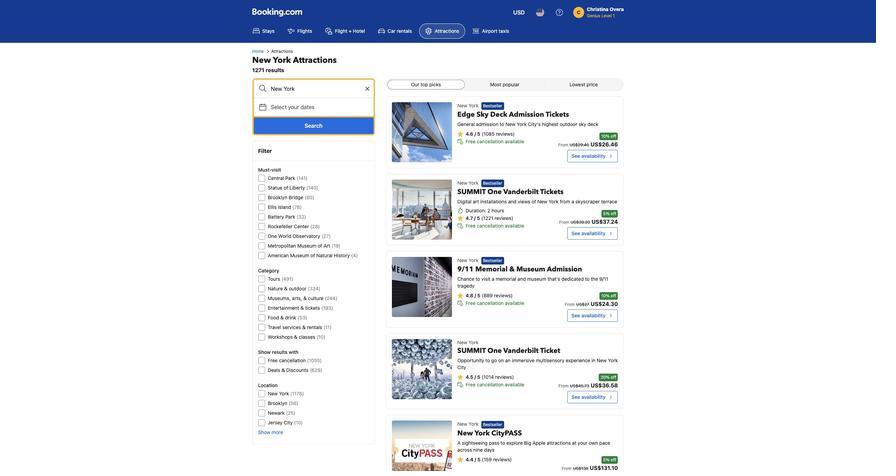 Task type: locate. For each thing, give the bounding box(es) containing it.
show results with
[[258, 349, 299, 355]]

free cancellation available for memorial
[[466, 300, 525, 306]]

hours
[[492, 208, 505, 214]]

vanderbilt up views
[[504, 187, 539, 197]]

2 brooklyn from the top
[[268, 401, 288, 406]]

new york for new
[[458, 421, 479, 427]]

free cancellation available down the 4.5 / 5 (1014 reviews)
[[466, 382, 525, 388]]

0 vertical spatial results
[[266, 67, 284, 73]]

1 brooklyn from the top
[[268, 195, 288, 200]]

(19)
[[332, 243, 341, 249]]

availability down us$27
[[582, 313, 606, 319]]

one up the "go"
[[488, 346, 502, 356]]

1 new york from the top
[[458, 103, 479, 109]]

summit one vanderbilt ticket image
[[392, 339, 452, 400]]

3 see availability from the top
[[572, 313, 606, 319]]

museum up museum
[[517, 265, 546, 274]]

brooklyn down statue
[[268, 195, 288, 200]]

free cancellation available down 4.8 / 5 (889 reviews)
[[466, 300, 525, 306]]

show up deals
[[258, 349, 271, 355]]

2 vertical spatial attractions
[[293, 55, 337, 66]]

search button
[[254, 117, 374, 134]]

flights link
[[282, 23, 318, 39]]

1 horizontal spatial visit
[[482, 276, 491, 282]]

0 vertical spatial park
[[285, 175, 295, 181]]

/ right 4.8
[[475, 293, 476, 299]]

new york up digital
[[458, 180, 479, 186]]

new york summit one vanderbilt ticket opportunity to go on an immersive multisensory experience in new york city
[[458, 340, 618, 371]]

1 off from the top
[[611, 134, 617, 139]]

1 horizontal spatial attractions
[[293, 55, 337, 66]]

0 horizontal spatial a
[[492, 276, 495, 282]]

classes
[[299, 334, 315, 340]]

a right from
[[572, 199, 575, 205]]

vanderbilt up the immersive
[[504, 346, 539, 356]]

admission
[[509, 110, 545, 119], [547, 265, 582, 274]]

duration: 2 hours
[[466, 208, 505, 214]]

results left with
[[272, 349, 288, 355]]

cancellation down 4.8 / 5 (889 reviews)
[[477, 300, 504, 306]]

off inside 10% off from us$29.40 us$26.46
[[611, 134, 617, 139]]

bestseller up memorial
[[483, 258, 503, 263]]

4 new york from the top
[[458, 421, 479, 427]]

0 vertical spatial summit
[[458, 187, 486, 197]]

reviews) right (889 on the right of page
[[494, 293, 513, 299]]

& down (53)
[[303, 324, 306, 330]]

reviews) right (1085
[[496, 131, 515, 137]]

vanderbilt inside the summit one vanderbilt tickets digital art installations and views of new york from a skyscraper terrace
[[504, 187, 539, 197]]

2 see from the top
[[572, 231, 581, 236]]

available for museum
[[505, 300, 525, 306]]

5 left (889 on the right of page
[[478, 293, 481, 299]]

battery
[[268, 214, 284, 220]]

off for summit one vanderbilt tickets
[[611, 211, 617, 216]]

/ for memorial
[[475, 293, 476, 299]]

summit one vanderbilt tickets image
[[392, 180, 452, 240]]

c
[[577, 9, 581, 15]]

of
[[284, 185, 288, 191], [532, 199, 537, 205], [318, 243, 322, 249], [311, 253, 315, 258]]

0 horizontal spatial admission
[[509, 110, 545, 119]]

cancellation for memorial
[[477, 300, 504, 306]]

admission up the dedicated
[[547, 265, 582, 274]]

new york up edge
[[458, 103, 479, 109]]

bestseller up citypass
[[483, 422, 503, 427]]

to inside new york summit one vanderbilt ticket opportunity to go on an immersive multisensory experience in new york city
[[486, 358, 490, 364]]

0 vertical spatial vanderbilt
[[504, 187, 539, 197]]

3 off from the top
[[611, 294, 617, 299]]

10% for 9/11 memorial & museum admission
[[602, 294, 610, 299]]

park
[[285, 175, 295, 181], [286, 214, 295, 220]]

1 vertical spatial 9/11
[[600, 276, 609, 282]]

1 horizontal spatial rentals
[[397, 28, 412, 34]]

1 see availability from the top
[[572, 153, 606, 159]]

tickets up from
[[541, 187, 564, 197]]

(10) down (25) on the left of page
[[294, 420, 303, 426]]

0 horizontal spatial 9/11
[[458, 265, 474, 274]]

see down us$39.20 in the right of the page
[[572, 231, 581, 236]]

and
[[509, 199, 517, 205], [518, 276, 526, 282]]

show left more
[[258, 430, 271, 435]]

1 vertical spatial vanderbilt
[[504, 346, 539, 356]]

free cancellation (1055)
[[268, 358, 322, 364]]

to down deck
[[500, 121, 505, 127]]

off up us$131.10
[[611, 457, 617, 463]]

1 horizontal spatial your
[[578, 440, 588, 446]]

0 vertical spatial attractions
[[435, 28, 460, 34]]

across
[[458, 447, 472, 453]]

2 park from the top
[[286, 214, 295, 220]]

see availability down us$45.73
[[572, 394, 606, 400]]

9/11 right the
[[600, 276, 609, 282]]

3 bestseller from the top
[[483, 258, 503, 263]]

services
[[283, 324, 301, 330]]

0 vertical spatial visit
[[272, 167, 281, 173]]

1 horizontal spatial admission
[[547, 265, 582, 274]]

availability down us$36.58
[[582, 394, 606, 400]]

4 off from the top
[[611, 375, 617, 380]]

one world observatory (27)
[[268, 233, 331, 239]]

0 horizontal spatial your
[[288, 104, 299, 110]]

reviews) right (159
[[493, 457, 512, 463]]

see availability
[[572, 153, 606, 159], [572, 231, 606, 236], [572, 313, 606, 319], [572, 394, 606, 400]]

0 horizontal spatial visit
[[272, 167, 281, 173]]

from left the us$29.40
[[559, 142, 569, 148]]

park for battery park
[[286, 214, 295, 220]]

reviews) for museum
[[494, 293, 513, 299]]

city down opportunity on the bottom of the page
[[458, 365, 467, 371]]

0 horizontal spatial city
[[284, 420, 293, 426]]

rentals right car
[[397, 28, 412, 34]]

10% up 'us$26.46'
[[602, 134, 610, 139]]

4 see from the top
[[572, 394, 581, 400]]

2 see availability from the top
[[572, 231, 606, 236]]

us$138
[[573, 466, 589, 471]]

5 left (1014 at the right bottom of page
[[478, 374, 481, 380]]

2 show from the top
[[258, 430, 271, 435]]

see down us$27
[[572, 313, 581, 319]]

1 vertical spatial 5%
[[604, 457, 610, 463]]

your right at
[[578, 440, 588, 446]]

1 vertical spatial admission
[[547, 265, 582, 274]]

edge sky deck admission tickets image
[[392, 102, 452, 162]]

reviews)
[[496, 131, 515, 137], [495, 215, 514, 221], [494, 293, 513, 299], [496, 374, 514, 380], [493, 457, 512, 463]]

1 vertical spatial (10)
[[294, 420, 303, 426]]

museum for metropolitan
[[298, 243, 317, 249]]

deals & discounts (629)
[[268, 367, 323, 373]]

3 new york from the top
[[458, 257, 479, 263]]

show for show more
[[258, 430, 271, 435]]

see down us$45.73
[[572, 394, 581, 400]]

2 vertical spatial one
[[488, 346, 502, 356]]

1 5% from the top
[[604, 211, 610, 216]]

10% for edge sky deck admission tickets
[[602, 134, 610, 139]]

attractions link
[[420, 23, 465, 39]]

5
[[478, 131, 481, 137], [477, 215, 480, 221], [478, 293, 481, 299], [478, 374, 481, 380], [478, 457, 481, 463]]

4 bestseller from the top
[[483, 422, 503, 427]]

available
[[505, 139, 525, 145], [505, 223, 525, 229], [505, 300, 525, 306], [505, 382, 525, 388]]

5% up us$37.24
[[604, 211, 610, 216]]

1 vertical spatial summit
[[458, 346, 486, 356]]

9/11 memorial & museum admission chance to visit a memorial and museum that's dedicated to the 9/11 tragedy
[[458, 265, 609, 289]]

see down the us$29.40
[[572, 153, 581, 159]]

2 bestseller from the top
[[483, 181, 503, 186]]

reviews) down hours
[[495, 215, 514, 221]]

1 vertical spatial a
[[492, 276, 495, 282]]

arts,
[[292, 295, 302, 301]]

nine
[[474, 447, 483, 453]]

0 horizontal spatial rentals
[[307, 324, 322, 330]]

stays
[[262, 28, 275, 34]]

1 vertical spatial visit
[[482, 276, 491, 282]]

1 vertical spatial results
[[272, 349, 288, 355]]

4 see availability from the top
[[572, 394, 606, 400]]

available down 4.6 / 5 (1085 reviews)
[[505, 139, 525, 145]]

new york citypass a sightseeing pass to explore big apple attractions at your own pace across nine days
[[458, 429, 611, 453]]

off
[[611, 134, 617, 139], [611, 211, 617, 216], [611, 294, 617, 299], [611, 375, 617, 380], [611, 457, 617, 463]]

10% inside 10% off from us$27 us$24.30
[[602, 294, 610, 299]]

see availability down us$27
[[572, 313, 606, 319]]

free for edge
[[466, 139, 476, 145]]

5 off from the top
[[611, 457, 617, 463]]

from inside 10% off from us$27 us$24.30
[[565, 302, 575, 307]]

one up installations
[[488, 187, 502, 197]]

0 vertical spatial brooklyn
[[268, 195, 288, 200]]

york inside "new york attractions 1271 results"
[[273, 55, 291, 66]]

lowest price
[[570, 82, 598, 87]]

/ right '4.5'
[[475, 374, 476, 380]]

2 availability from the top
[[582, 231, 606, 236]]

5% for us$131.10
[[604, 457, 610, 463]]

lowest
[[570, 82, 586, 87]]

see for summit one vanderbilt ticket
[[572, 394, 581, 400]]

from inside 5% off from us$39.20 us$37.24
[[560, 220, 570, 225]]

1 see from the top
[[572, 153, 581, 159]]

1 bestseller from the top
[[483, 103, 503, 109]]

1 vertical spatial your
[[578, 440, 588, 446]]

new inside the summit one vanderbilt tickets digital art installations and views of new york from a skyscraper terrace
[[538, 199, 548, 205]]

1 available from the top
[[505, 139, 525, 145]]

the
[[591, 276, 599, 282]]

your
[[288, 104, 299, 110], [578, 440, 588, 446]]

battery park (32)
[[268, 214, 306, 220]]

own
[[589, 440, 599, 446]]

1 vertical spatial park
[[286, 214, 295, 220]]

1 vertical spatial and
[[518, 276, 526, 282]]

rockefeller
[[268, 224, 293, 229]]

1 vertical spatial show
[[258, 430, 271, 435]]

vanderbilt inside new york summit one vanderbilt ticket opportunity to go on an immersive multisensory experience in new york city
[[504, 346, 539, 356]]

(80)
[[305, 195, 314, 200]]

visit down memorial
[[482, 276, 491, 282]]

off up 'us$26.46'
[[611, 134, 617, 139]]

from inside 20% off from us$45.73 us$36.58
[[559, 384, 569, 389]]

from
[[559, 142, 569, 148], [560, 220, 570, 225], [565, 302, 575, 307], [559, 384, 569, 389], [562, 466, 572, 471]]

10% inside 10% off from us$29.40 us$26.46
[[602, 134, 610, 139]]

availability for 9/11 memorial & museum admission
[[582, 313, 606, 319]]

5 for memorial
[[478, 293, 481, 299]]

your account menu christina overa genius level 1 element
[[574, 3, 627, 19]]

1 vertical spatial attractions
[[272, 49, 293, 54]]

see availability for edge sky deck admission tickets
[[572, 153, 606, 159]]

popular
[[503, 82, 520, 87]]

new inside "new york attractions 1271 results"
[[252, 55, 271, 66]]

1 availability from the top
[[582, 153, 606, 159]]

museum down the observatory
[[298, 243, 317, 249]]

1 vertical spatial brooklyn
[[268, 401, 288, 406]]

see
[[572, 153, 581, 159], [572, 231, 581, 236], [572, 313, 581, 319], [572, 394, 581, 400]]

/ for sky
[[475, 131, 476, 137]]

discounts
[[286, 367, 309, 373]]

see availability down us$39.20 in the right of the page
[[572, 231, 606, 236]]

1 vertical spatial tickets
[[541, 187, 564, 197]]

5% inside 5% off from us$39.20 us$37.24
[[604, 211, 610, 216]]

2 new york from the top
[[458, 180, 479, 186]]

tickets inside edge sky deck admission tickets general admission to new york city's highest outdoor sky deck
[[546, 110, 569, 119]]

1 horizontal spatial 9/11
[[600, 276, 609, 282]]

statue
[[268, 185, 283, 191]]

food
[[268, 315, 279, 321]]

brooklyn (56)
[[268, 401, 298, 406]]

2 5% from the top
[[604, 457, 610, 463]]

deals
[[268, 367, 280, 373]]

one inside new york summit one vanderbilt ticket opportunity to go on an immersive multisensory experience in new york city
[[488, 346, 502, 356]]

(244)
[[325, 295, 338, 301]]

taxis
[[499, 28, 510, 34]]

1 10% from the top
[[602, 134, 610, 139]]

highest
[[542, 121, 559, 127]]

3 availability from the top
[[582, 313, 606, 319]]

0 horizontal spatial attractions
[[272, 49, 293, 54]]

3 free cancellation available from the top
[[466, 300, 525, 306]]

entertainment & tickets (193)
[[268, 305, 333, 311]]

a inside the summit one vanderbilt tickets digital art installations and views of new york from a skyscraper terrace
[[572, 199, 575, 205]]

/ for york
[[475, 374, 476, 380]]

9/11
[[458, 265, 474, 274], [600, 276, 609, 282]]

2 vertical spatial museum
[[517, 265, 546, 274]]

availability for edge sky deck admission tickets
[[582, 153, 606, 159]]

(1221
[[482, 215, 494, 221]]

that's
[[548, 276, 561, 282]]

museum
[[298, 243, 317, 249], [290, 253, 309, 258], [517, 265, 546, 274]]

(10) down (11)
[[317, 334, 326, 340]]

to inside edge sky deck admission tickets general admission to new york city's highest outdoor sky deck
[[500, 121, 505, 127]]

4.5 / 5 (1014 reviews)
[[466, 374, 514, 380]]

5 for york
[[478, 374, 481, 380]]

3 see from the top
[[572, 313, 581, 319]]

4 availability from the top
[[582, 394, 606, 400]]

2 10% from the top
[[602, 294, 610, 299]]

(28)
[[311, 224, 320, 229]]

4.7
[[466, 215, 473, 221]]

& up memorial
[[510, 265, 515, 274]]

outdoor up arts,
[[289, 286, 307, 292]]

liberty
[[290, 185, 305, 191]]

0 vertical spatial a
[[572, 199, 575, 205]]

admission up city's
[[509, 110, 545, 119]]

to right pass
[[501, 440, 505, 446]]

ellis island (78)
[[268, 204, 302, 210]]

see availability down the us$29.40
[[572, 153, 606, 159]]

1 vertical spatial outdoor
[[289, 286, 307, 292]]

5% up us$131.10
[[604, 457, 610, 463]]

0 vertical spatial 5%
[[604, 211, 610, 216]]

1 vanderbilt from the top
[[504, 187, 539, 197]]

off up us$37.24
[[611, 211, 617, 216]]

0 vertical spatial 10%
[[602, 134, 610, 139]]

museum down metropolitan museum of art (19)
[[290, 253, 309, 258]]

0 vertical spatial admission
[[509, 110, 545, 119]]

general
[[458, 121, 475, 127]]

us$131.10
[[590, 465, 618, 471]]

1 horizontal spatial outdoor
[[560, 121, 578, 127]]

on
[[499, 358, 504, 364]]

1 show from the top
[[258, 349, 271, 355]]

from
[[560, 199, 571, 205]]

available for admission
[[505, 139, 525, 145]]

0 vertical spatial show
[[258, 349, 271, 355]]

off for summit one vanderbilt ticket
[[611, 375, 617, 380]]

1 vertical spatial museum
[[290, 253, 309, 258]]

brooklyn bridge (80)
[[268, 195, 314, 200]]

a down memorial
[[492, 276, 495, 282]]

bestseller for york
[[483, 422, 503, 427]]

available down an
[[505, 382, 525, 388]]

to inside the new york citypass a sightseeing pass to explore big apple attractions at your own pace across nine days
[[501, 440, 505, 446]]

new york up sightseeing
[[458, 421, 479, 427]]

0 vertical spatial city
[[458, 365, 467, 371]]

off for edge sky deck admission tickets
[[611, 134, 617, 139]]

free cancellation available down 4.6 / 5 (1085 reviews)
[[466, 139, 525, 145]]

usd
[[514, 9, 525, 16]]

1 horizontal spatial and
[[518, 276, 526, 282]]

0 vertical spatial (10)
[[317, 334, 326, 340]]

and left museum
[[518, 276, 526, 282]]

city down (25) on the left of page
[[284, 420, 293, 426]]

free up deals
[[268, 358, 278, 364]]

york inside the summit one vanderbilt tickets digital art installations and views of new york from a skyscraper terrace
[[549, 199, 559, 205]]

0 vertical spatial and
[[509, 199, 517, 205]]

0 horizontal spatial and
[[509, 199, 517, 205]]

2 off from the top
[[611, 211, 617, 216]]

to left the "go"
[[486, 358, 490, 364]]

dates
[[301, 104, 315, 110]]

0 vertical spatial tickets
[[546, 110, 569, 119]]

explore
[[507, 440, 523, 446]]

0 horizontal spatial outdoor
[[289, 286, 307, 292]]

show inside button
[[258, 430, 271, 435]]

off inside 20% off from us$45.73 us$36.58
[[611, 375, 617, 380]]

from inside 10% off from us$29.40 us$26.46
[[559, 142, 569, 148]]

car
[[388, 28, 396, 34]]

1 horizontal spatial a
[[572, 199, 575, 205]]

from left us$27
[[565, 302, 575, 307]]

off up the us$24.30
[[611, 294, 617, 299]]

memorial
[[476, 265, 508, 274]]

from left us$39.20 in the right of the page
[[560, 220, 570, 225]]

/ right 4.4
[[475, 457, 477, 463]]

off inside 10% off from us$27 us$24.30
[[611, 294, 617, 299]]

cancellation down the 4.5 / 5 (1014 reviews)
[[477, 382, 504, 388]]

0 vertical spatial museum
[[298, 243, 317, 249]]

0 vertical spatial one
[[488, 187, 502, 197]]

car rentals
[[388, 28, 412, 34]]

2 summit from the top
[[458, 346, 486, 356]]

availability down 5% off from us$39.20 us$37.24
[[582, 231, 606, 236]]

summit up opportunity on the bottom of the page
[[458, 346, 486, 356]]

from inside 5% off from us$138 us$131.10
[[562, 466, 572, 471]]

cancellation down 4.6 / 5 (1085 reviews)
[[477, 139, 504, 145]]

bestseller
[[483, 103, 503, 109], [483, 181, 503, 186], [483, 258, 503, 263], [483, 422, 503, 427]]

park up statue of liberty (140)
[[285, 175, 295, 181]]

4 free cancellation available from the top
[[466, 382, 525, 388]]

1 summit from the top
[[458, 187, 486, 197]]

outdoor inside edge sky deck admission tickets general admission to new york city's highest outdoor sky deck
[[560, 121, 578, 127]]

attractions
[[435, 28, 460, 34], [272, 49, 293, 54], [293, 55, 337, 66]]

must-
[[258, 167, 272, 173]]

free down 4.8
[[466, 300, 476, 306]]

bestseller up installations
[[483, 181, 503, 186]]

3 available from the top
[[505, 300, 525, 306]]

availability down 'us$26.46'
[[582, 153, 606, 159]]

food & drink (53)
[[268, 315, 307, 321]]

price
[[587, 82, 598, 87]]

one
[[488, 187, 502, 197], [268, 233, 277, 239], [488, 346, 502, 356]]

see availability for 9/11 memorial & museum admission
[[572, 313, 606, 319]]

0 vertical spatial outdoor
[[560, 121, 578, 127]]

reviews) for admission
[[496, 131, 515, 137]]

new york for edge
[[458, 103, 479, 109]]

stays link
[[247, 23, 281, 39]]

tickets up highest
[[546, 110, 569, 119]]

art
[[324, 243, 330, 249]]

5% inside 5% off from us$138 us$131.10
[[604, 457, 610, 463]]

2 vanderbilt from the top
[[504, 346, 539, 356]]

(1055)
[[307, 358, 322, 364]]

from left us$45.73
[[559, 384, 569, 389]]

summit one vanderbilt tickets digital art installations and views of new york from a skyscraper terrace
[[458, 187, 618, 205]]

free cancellation available down 4.7 / 5 (1221 reviews)
[[466, 223, 525, 229]]

1 horizontal spatial city
[[458, 365, 467, 371]]

/ right 4.7 at top
[[475, 215, 476, 221]]

nature & outdoor (334)
[[268, 286, 321, 292]]

brooklyn for brooklyn
[[268, 401, 288, 406]]

1 vertical spatial 10%
[[602, 294, 610, 299]]

1 free cancellation available from the top
[[466, 139, 525, 145]]

4 available from the top
[[505, 382, 525, 388]]

1 horizontal spatial (10)
[[317, 334, 326, 340]]

rentals up classes
[[307, 324, 322, 330]]

off inside 5% off from us$39.20 us$37.24
[[611, 211, 617, 216]]

and left views
[[509, 199, 517, 205]]

1 park from the top
[[285, 175, 295, 181]]

see availability for summit one vanderbilt tickets
[[572, 231, 606, 236]]



Task type: describe. For each thing, give the bounding box(es) containing it.
observatory
[[293, 233, 320, 239]]

reviews) for one
[[496, 374, 514, 380]]

most popular
[[491, 82, 520, 87]]

of inside the summit one vanderbilt tickets digital art installations and views of new york from a skyscraper terrace
[[532, 199, 537, 205]]

from for 9/11 memorial & museum admission
[[565, 302, 575, 307]]

american museum of natural history (4)
[[268, 253, 358, 258]]

metropolitan
[[268, 243, 296, 249]]

memorial
[[496, 276, 517, 282]]

0 vertical spatial your
[[288, 104, 299, 110]]

& down travel services & rentals (11)
[[294, 334, 298, 340]]

of left art
[[318, 243, 322, 249]]

4.4
[[466, 457, 474, 463]]

bestseller for sky
[[483, 103, 503, 109]]

workshops
[[268, 334, 293, 340]]

travel services & rentals (11)
[[268, 324, 332, 330]]

available for one
[[505, 382, 525, 388]]

city's
[[528, 121, 541, 127]]

show for show results with
[[258, 349, 271, 355]]

brooklyn for brooklyn bridge
[[268, 195, 288, 200]]

free down 4.7 at top
[[466, 223, 476, 229]]

5% off from us$138 us$131.10
[[562, 457, 618, 471]]

ticket
[[541, 346, 561, 356]]

immersive
[[512, 358, 535, 364]]

park for central park
[[285, 175, 295, 181]]

us$29.40
[[570, 142, 590, 148]]

summit inside the summit one vanderbilt tickets digital art installations and views of new york from a skyscraper terrace
[[458, 187, 486, 197]]

from for summit one vanderbilt tickets
[[560, 220, 570, 225]]

see for edge sky deck admission tickets
[[572, 153, 581, 159]]

sky
[[579, 121, 587, 127]]

cancellation for sky
[[477, 139, 504, 145]]

with
[[289, 349, 299, 355]]

availability for summit one vanderbilt tickets
[[582, 231, 606, 236]]

chance
[[458, 276, 475, 282]]

of down central park (141)
[[284, 185, 288, 191]]

christina overa genius level 1
[[587, 6, 624, 18]]

of left the natural
[[311, 253, 315, 258]]

4.7 / 5 (1221 reviews)
[[466, 215, 514, 221]]

newark (25)
[[268, 410, 296, 416]]

new york citypass image
[[392, 421, 452, 471]]

ellis
[[268, 204, 277, 210]]

and inside the summit one vanderbilt tickets digital art installations and views of new york from a skyscraper terrace
[[509, 199, 517, 205]]

our top picks
[[411, 82, 441, 87]]

cancellation down with
[[279, 358, 306, 364]]

visit inside 9/11 memorial & museum admission chance to visit a memorial and museum that's dedicated to the 9/11 tragedy
[[482, 276, 491, 282]]

off inside 5% off from us$138 us$131.10
[[611, 457, 617, 463]]

& left drink on the bottom left
[[281, 315, 284, 321]]

airport taxis
[[482, 28, 510, 34]]

free cancellation available for york
[[466, 382, 525, 388]]

edge
[[458, 110, 475, 119]]

& right deals
[[282, 367, 285, 373]]

culture
[[308, 295, 324, 301]]

from for summit one vanderbilt ticket
[[559, 384, 569, 389]]

5% for us$37.24
[[604, 211, 610, 216]]

us$37.24
[[592, 219, 618, 225]]

your inside the new york citypass a sightseeing pass to explore big apple attractions at your own pace across nine days
[[578, 440, 588, 446]]

filter
[[258, 148, 272, 154]]

5 down duration:
[[477, 215, 480, 221]]

free for new
[[466, 382, 476, 388]]

see availability for summit one vanderbilt ticket
[[572, 394, 606, 400]]

& down (491)
[[284, 286, 288, 292]]

new york for summit
[[458, 180, 479, 186]]

to left the
[[585, 276, 590, 282]]

central park (141)
[[268, 175, 308, 181]]

search
[[305, 123, 323, 129]]

multisensory
[[536, 358, 565, 364]]

an
[[506, 358, 511, 364]]

skyscraper
[[576, 199, 600, 205]]

go
[[492, 358, 497, 364]]

cancellation down 4.7 / 5 (1221 reviews)
[[477, 223, 504, 229]]

city inside new york summit one vanderbilt ticket opportunity to go on an immersive multisensory experience in new york city
[[458, 365, 467, 371]]

0 vertical spatial rentals
[[397, 28, 412, 34]]

one inside the summit one vanderbilt tickets digital art installations and views of new york from a skyscraper terrace
[[488, 187, 502, 197]]

9/11 memorial & museum admission image
[[392, 257, 452, 317]]

select
[[271, 104, 287, 110]]

metropolitan museum of art (19)
[[268, 243, 341, 249]]

new york for 9/11
[[458, 257, 479, 263]]

4.6 / 5 (1085 reviews)
[[466, 131, 515, 137]]

history
[[334, 253, 350, 258]]

attractions inside "new york attractions 1271 results"
[[293, 55, 337, 66]]

museums, arts, & culture (244)
[[268, 295, 338, 301]]

(27)
[[322, 233, 331, 239]]

workshops & classes (10)
[[268, 334, 326, 340]]

new inside the new york citypass a sightseeing pass to explore big apple attractions at your own pace across nine days
[[458, 429, 473, 438]]

jersey
[[268, 420, 283, 426]]

york inside the new york citypass a sightseeing pass to explore big apple attractions at your own pace across nine days
[[475, 429, 490, 438]]

deck
[[491, 110, 508, 119]]

1 vertical spatial city
[[284, 420, 293, 426]]

off for 9/11 memorial & museum admission
[[611, 294, 617, 299]]

2 available from the top
[[505, 223, 525, 229]]

cancellation for york
[[477, 382, 504, 388]]

show more button
[[258, 429, 283, 436]]

most
[[491, 82, 502, 87]]

us$36.58
[[591, 383, 618, 389]]

flight
[[335, 28, 348, 34]]

museum inside 9/11 memorial & museum admission chance to visit a memorial and museum that's dedicated to the 9/11 tragedy
[[517, 265, 546, 274]]

from for edge sky deck admission tickets
[[559, 142, 569, 148]]

free cancellation available for sky
[[466, 139, 525, 145]]

statue of liberty (140)
[[268, 185, 318, 191]]

0 horizontal spatial (10)
[[294, 420, 303, 426]]

to right chance
[[476, 276, 480, 282]]

0 vertical spatial 9/11
[[458, 265, 474, 274]]

& inside 9/11 memorial & museum admission chance to visit a memorial and museum that's dedicated to the 9/11 tragedy
[[510, 265, 515, 274]]

4.8 / 5 (889 reviews)
[[466, 293, 513, 299]]

admission inside edge sky deck admission tickets general admission to new york city's highest outdoor sky deck
[[509, 110, 545, 119]]

home link
[[252, 48, 264, 55]]

2 free cancellation available from the top
[[466, 223, 525, 229]]

level
[[602, 13, 612, 18]]

citypass
[[492, 429, 522, 438]]

top
[[421, 82, 428, 87]]

(193)
[[322, 305, 333, 311]]

duration:
[[466, 208, 486, 214]]

museum for american
[[290, 253, 309, 258]]

island
[[278, 204, 291, 210]]

airport taxis link
[[467, 23, 515, 39]]

new inside edge sky deck admission tickets general admission to new york city's highest outdoor sky deck
[[506, 121, 516, 127]]

hotel
[[353, 28, 365, 34]]

museums,
[[268, 295, 291, 301]]

Where are you going? search field
[[254, 80, 374, 98]]

5 left (159
[[478, 457, 481, 463]]

admission inside 9/11 memorial & museum admission chance to visit a memorial and museum that's dedicated to the 9/11 tragedy
[[547, 265, 582, 274]]

airport
[[482, 28, 498, 34]]

installations
[[481, 199, 507, 205]]

(11)
[[324, 324, 332, 330]]

york inside edge sky deck admission tickets general admission to new york city's highest outdoor sky deck
[[517, 121, 527, 127]]

sightseeing
[[462, 440, 488, 446]]

bestseller for memorial
[[483, 258, 503, 263]]

& up (53)
[[301, 305, 304, 311]]

(1014
[[482, 374, 494, 380]]

rockefeller center (28)
[[268, 224, 320, 229]]

1 vertical spatial one
[[268, 233, 277, 239]]

apple
[[533, 440, 546, 446]]

pass
[[489, 440, 500, 446]]

a inside 9/11 memorial & museum admission chance to visit a memorial and museum that's dedicated to the 9/11 tragedy
[[492, 276, 495, 282]]

20%
[[601, 375, 610, 380]]

tickets inside the summit one vanderbilt tickets digital art installations and views of new york from a skyscraper terrace
[[541, 187, 564, 197]]

entertainment
[[268, 305, 299, 311]]

see for 9/11 memorial & museum admission
[[572, 313, 581, 319]]

(889
[[482, 293, 493, 299]]

see for summit one vanderbilt tickets
[[572, 231, 581, 236]]

big
[[525, 440, 532, 446]]

availability for summit one vanderbilt ticket
[[582, 394, 606, 400]]

summit inside new york summit one vanderbilt ticket opportunity to go on an immersive multisensory experience in new york city
[[458, 346, 486, 356]]

(629)
[[310, 367, 323, 373]]

1 vertical spatial rentals
[[307, 324, 322, 330]]

2 horizontal spatial attractions
[[435, 28, 460, 34]]

tours
[[268, 276, 280, 282]]

results inside "new york attractions 1271 results"
[[266, 67, 284, 73]]

(4)
[[351, 253, 358, 258]]

& right arts,
[[304, 295, 307, 301]]

art
[[473, 199, 479, 205]]

and inside 9/11 memorial & museum admission chance to visit a memorial and museum that's dedicated to the 9/11 tragedy
[[518, 276, 526, 282]]

booking.com image
[[252, 8, 302, 17]]

free for 9/11
[[466, 300, 476, 306]]

us$45.73
[[570, 384, 590, 389]]

bestseller for one
[[483, 181, 503, 186]]

5 for sky
[[478, 131, 481, 137]]

at
[[573, 440, 577, 446]]

show more
[[258, 430, 283, 435]]

sky
[[477, 110, 489, 119]]

must-visit
[[258, 167, 281, 173]]



Task type: vqa. For each thing, say whether or not it's contained in the screenshot.


